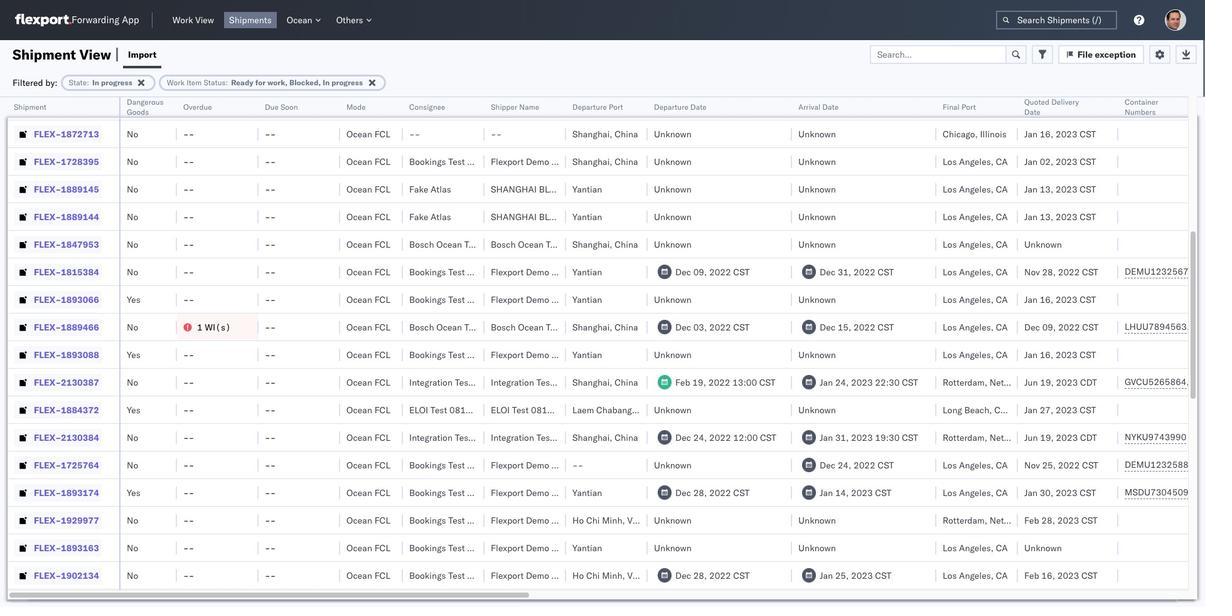 Task type: locate. For each thing, give the bounding box(es) containing it.
0 horizontal spatial 09,
[[694, 267, 707, 278]]

5 co. from the top
[[585, 349, 597, 361]]

10 los angeles, ca from the top
[[943, 460, 1008, 471]]

5 bookings from the top
[[409, 460, 446, 471]]

flex- down flex-1872713 button at left
[[34, 156, 61, 167]]

9 resize handle column header from the left
[[777, 97, 792, 608]]

24, for jan 24, 2023 22:30 cst
[[836, 377, 849, 388]]

0 vertical spatial ltd
[[607, 184, 622, 195]]

4 bookings test consignee from the top
[[409, 349, 510, 361]]

6 resize handle column header from the left
[[470, 97, 485, 608]]

12 flex- from the top
[[34, 405, 61, 416]]

view left shipments
[[195, 14, 214, 26]]

1 vertical spatial shipment
[[14, 102, 46, 112]]

1 vertical spatial co.,
[[586, 211, 605, 223]]

0 vertical spatial jun 19, 2023 cdt
[[1025, 377, 1098, 388]]

flex- up flex-1815384 "button"
[[34, 239, 61, 250]]

1 fake atlas from the top
[[409, 184, 451, 195]]

no for flex-1889466
[[127, 322, 138, 333]]

1 flexport demo shipper (vietnam) from the top
[[491, 515, 628, 527]]

1 departure from the left
[[573, 102, 607, 112]]

3 bookings test consignee from the top
[[409, 294, 510, 305]]

19, down the 27,
[[1041, 432, 1054, 444]]

ocean fcl for flex-1854269
[[347, 101, 391, 112]]

8 fcl from the top
[[375, 294, 391, 305]]

25,
[[1043, 460, 1056, 471], [836, 570, 849, 582]]

1 horizontal spatial view
[[195, 14, 214, 26]]

flex-1872713
[[34, 128, 99, 140]]

feb down feb 28, 2023 cst
[[1025, 570, 1040, 582]]

1 vertical spatial 09,
[[1043, 322, 1056, 333]]

3 ocean fcl from the top
[[347, 156, 391, 167]]

15 ocean fcl from the top
[[347, 488, 391, 499]]

ca for flex-1728395
[[996, 156, 1008, 167]]

4 los from the top
[[943, 211, 957, 223]]

eloi for flexport demo shipper co.
[[409, 101, 428, 112]]

flex-1728395 button
[[14, 153, 102, 170]]

0 vertical spatial bluetech
[[539, 184, 584, 195]]

19, up the 27,
[[1041, 377, 1054, 388]]

flex- up 'flex-1889144' button
[[34, 184, 61, 195]]

1 vertical spatial jun 19, 2023 cdt
[[1025, 432, 1098, 444]]

8 bookings test consignee from the top
[[409, 543, 510, 554]]

2 atlas from the top
[[431, 211, 451, 223]]

fcl for flex-1884372
[[375, 405, 391, 416]]

in
[[92, 78, 99, 87], [323, 78, 330, 87]]

09,
[[694, 267, 707, 278], [1043, 322, 1056, 333]]

work right app
[[172, 14, 193, 26]]

nyk
[[1192, 377, 1206, 388]]

0 vertical spatial rotterdam,
[[943, 377, 988, 388]]

2 vertical spatial rotterdam, netherlands
[[943, 515, 1039, 527]]

shipment up by:
[[13, 46, 76, 63]]

0 vertical spatial fake
[[409, 184, 428, 195]]

flex- down flex-2130384 button
[[34, 460, 61, 471]]

1 horizontal spatial progress
[[332, 78, 363, 87]]

14 flex- from the top
[[34, 460, 61, 471]]

angeles, for flex-1889466
[[959, 322, 994, 333]]

2 shanghai bluetech co., ltd from the top
[[491, 211, 622, 223]]

feb
[[676, 377, 691, 388], [1025, 515, 1040, 527], [1025, 570, 1040, 582]]

1 jan 13, 2023 cst from the top
[[1025, 184, 1097, 195]]

1 vertical spatial ho
[[573, 570, 584, 582]]

1 horizontal spatial port
[[962, 102, 976, 112]]

jun 19, 2023 cdt up jan 27, 2023 cst
[[1025, 377, 1098, 388]]

status
[[204, 78, 226, 87]]

cdt up jan 27, 2023 cst
[[1081, 377, 1098, 388]]

flex- for 1728395
[[34, 156, 61, 167]]

flex-1889145
[[34, 184, 99, 195]]

0 vertical spatial atlas
[[431, 184, 451, 195]]

0 horizontal spatial in
[[92, 78, 99, 87]]

flex-1872713 button
[[14, 125, 102, 143]]

import button
[[123, 40, 162, 68]]

Search Shipments (/) text field
[[997, 11, 1118, 30]]

minh,
[[602, 515, 625, 527], [602, 570, 625, 582]]

0 vertical spatial 31,
[[838, 267, 852, 278]]

3 angeles, from the top
[[959, 184, 994, 195]]

6 flexport demo shipper co. from the top
[[491, 460, 597, 471]]

14 no from the top
[[127, 570, 138, 582]]

7 bookings from the top
[[409, 515, 446, 527]]

ho
[[573, 515, 584, 527], [573, 570, 584, 582]]

chicago, illinois
[[943, 128, 1007, 140]]

18 flex- from the top
[[34, 570, 61, 582]]

081801
[[450, 101, 482, 112], [450, 405, 482, 416], [531, 405, 564, 416]]

shanghai bluetech co., ltd
[[491, 184, 622, 195], [491, 211, 622, 223]]

4 flexport from the top
[[491, 294, 524, 305]]

fcl for flex-1847953
[[375, 239, 391, 250]]

netherlands up california
[[990, 377, 1039, 388]]

1 vertical spatial rotterdam,
[[943, 432, 988, 444]]

departure for departure port
[[573, 102, 607, 112]]

resize handle column header for arrival date
[[922, 97, 937, 608]]

3 no from the top
[[127, 156, 138, 167]]

1 vertical spatial ho chi minh, vietnam
[[573, 570, 660, 582]]

flex- up flex-2130387 button
[[34, 349, 61, 361]]

0 horizontal spatial progress
[[101, 78, 132, 87]]

0 vertical spatial minh,
[[602, 515, 625, 527]]

11 fcl from the top
[[375, 377, 391, 388]]

date for arrival date
[[823, 102, 839, 112]]

1 horizontal spatial dec 09, 2022 cst
[[1025, 322, 1099, 333]]

co.
[[585, 101, 597, 112], [585, 156, 597, 167], [585, 267, 597, 278], [585, 294, 597, 305], [585, 349, 597, 361], [585, 460, 597, 471], [585, 488, 597, 499], [585, 543, 597, 554]]

0 vertical spatial fake atlas
[[409, 184, 451, 195]]

departure inside departure port 'button'
[[573, 102, 607, 112]]

0 horizontal spatial :
[[87, 78, 89, 87]]

1 horizontal spatial 25,
[[1043, 460, 1056, 471]]

feb 28, 2023 cst
[[1025, 515, 1098, 527]]

8 los from the top
[[943, 322, 957, 333]]

departure inside "button"
[[654, 102, 689, 112]]

2 ho from the top
[[573, 570, 584, 582]]

los angeles, ca for 1854269
[[943, 101, 1008, 112]]

1 no from the top
[[127, 101, 138, 112]]

due
[[265, 102, 279, 112]]

19, for jan 24, 2023 22:30 cst
[[1041, 377, 1054, 388]]

file exception button
[[1058, 45, 1145, 64], [1058, 45, 1145, 64]]

1 vertical spatial atlas
[[431, 211, 451, 223]]

ca for flex-1847953
[[996, 239, 1008, 250]]

0 vertical spatial co.,
[[586, 184, 605, 195]]

co. for 1815384
[[585, 267, 597, 278]]

1 vertical spatial 31,
[[836, 432, 849, 444]]

12 ocean fcl from the top
[[347, 405, 391, 416]]

progress up mode
[[332, 78, 363, 87]]

1872713
[[61, 128, 99, 140]]

3 shanghai, from the top
[[573, 239, 613, 250]]

flex-1889466
[[34, 322, 99, 333]]

1 vertical spatial feb
[[1025, 515, 1040, 527]]

4 demo from the top
[[526, 294, 549, 305]]

1 horizontal spatial 09,
[[1043, 322, 1056, 333]]

vietnam
[[628, 515, 660, 527], [628, 570, 660, 582]]

cdt up nov 25, 2022 cst
[[1081, 432, 1098, 444]]

ocean fcl
[[347, 101, 391, 112], [347, 128, 391, 140], [347, 156, 391, 167], [347, 184, 391, 195], [347, 211, 391, 223], [347, 239, 391, 250], [347, 267, 391, 278], [347, 294, 391, 305], [347, 322, 391, 333], [347, 349, 391, 361], [347, 377, 391, 388], [347, 405, 391, 416], [347, 432, 391, 444], [347, 460, 391, 471], [347, 488, 391, 499], [347, 515, 391, 527], [347, 543, 391, 554], [347, 570, 391, 582]]

no for flex-1847953
[[127, 239, 138, 250]]

cdt
[[1081, 377, 1098, 388], [1081, 432, 1098, 444]]

flex- down the flex-1929977 button
[[34, 543, 61, 554]]

1 vertical spatial dec 28, 2022 cst
[[676, 570, 750, 582]]

bookings for flex-1902134
[[409, 570, 446, 582]]

date inside arrival date 'button'
[[823, 102, 839, 112]]

shanghai
[[491, 184, 537, 195], [491, 211, 537, 223]]

flex- inside 'button'
[[34, 101, 61, 112]]

0 horizontal spatial view
[[79, 46, 111, 63]]

Search... text field
[[870, 45, 1007, 64]]

2 vertical spatial netherlands
[[990, 515, 1039, 527]]

0 vertical spatial nov 28, 2022 cst
[[1025, 101, 1099, 112]]

13 flex- from the top
[[34, 432, 61, 444]]

port inside 'button'
[[609, 102, 623, 112]]

fake for flex-1889145
[[409, 184, 428, 195]]

4 ocean fcl from the top
[[347, 184, 391, 195]]

flex- up flex-1725764 button
[[34, 432, 61, 444]]

0 vertical spatial shanghai bluetech co., ltd
[[491, 184, 622, 195]]

flex- down flex-1893163 button
[[34, 570, 61, 582]]

2023 for flex-1884372
[[1056, 405, 1078, 416]]

0 vertical spatial 25,
[[1043, 460, 1056, 471]]

1 vertical spatial nov 28, 2022 cst
[[1025, 267, 1099, 278]]

7 flex- from the top
[[34, 267, 61, 278]]

: up 1854269 at the left of the page
[[87, 78, 89, 87]]

jan 13, 2023 cst
[[1025, 184, 1097, 195], [1025, 211, 1097, 223]]

shipper name
[[491, 102, 539, 112]]

6 los from the top
[[943, 267, 957, 278]]

10 flex- from the top
[[34, 349, 61, 361]]

2 ltd from the top
[[607, 211, 622, 223]]

31, up dec 24, 2022 cst
[[836, 432, 849, 444]]

progress up dangerous
[[101, 78, 132, 87]]

overdue
[[183, 102, 212, 112]]

1847953
[[61, 239, 99, 250]]

los for flex-1725764
[[943, 460, 957, 471]]

24, left 12:00
[[694, 432, 707, 444]]

fcl for flex-2130384
[[375, 432, 391, 444]]

24, for dec 24, 2022 cst
[[838, 460, 852, 471]]

0 vertical spatial shanghai
[[491, 184, 537, 195]]

1 vertical spatial cdt
[[1081, 432, 1098, 444]]

16 ocean fcl from the top
[[347, 515, 391, 527]]

feb for feb 28, 2023 cst
[[1025, 515, 1040, 527]]

bookings for flex-1893088
[[409, 349, 446, 361]]

2 co., from the top
[[586, 211, 605, 223]]

3 netherlands from the top
[[990, 515, 1039, 527]]

2 bluetech from the top
[[539, 211, 584, 223]]

0 vertical spatial jan 13, 2023 cst
[[1025, 184, 1097, 195]]

0 vertical spatial view
[[195, 14, 214, 26]]

0 vertical spatial vietnam
[[628, 515, 660, 527]]

1 vertical spatial fake
[[409, 211, 428, 223]]

angeles,
[[959, 101, 994, 112], [959, 156, 994, 167], [959, 184, 994, 195], [959, 211, 994, 223], [959, 239, 994, 250], [959, 267, 994, 278], [959, 294, 994, 305], [959, 322, 994, 333], [959, 349, 994, 361], [959, 460, 994, 471], [959, 488, 994, 499], [959, 543, 994, 554], [959, 570, 994, 582]]

1 vertical spatial chi
[[586, 570, 600, 582]]

ocean inside ocean button
[[287, 14, 312, 26]]

0 vertical spatial flexport demo shipper (vietnam)
[[491, 515, 628, 527]]

china for flex-1889466
[[615, 322, 638, 333]]

in right blocked,
[[323, 78, 330, 87]]

1 vertical spatial jun
[[1025, 432, 1038, 444]]

forwarding app
[[72, 14, 139, 26]]

los angeles, ca for 1889466
[[943, 322, 1008, 333]]

0 vertical spatial rotterdam, netherlands
[[943, 377, 1039, 388]]

1 vietnam from the top
[[628, 515, 660, 527]]

bosch ocean test
[[409, 239, 481, 250], [491, 239, 563, 250], [409, 322, 481, 333], [491, 322, 563, 333]]

yes for flex-1884372
[[127, 405, 141, 416]]

0 vertical spatial ho chi minh, vietnam
[[573, 515, 660, 527]]

2 departure from the left
[[654, 102, 689, 112]]

1 vertical spatial minh,
[[602, 570, 625, 582]]

state : in progress
[[69, 78, 132, 87]]

angeles, for flex-1889144
[[959, 211, 994, 223]]

24, up 14,
[[838, 460, 852, 471]]

4 bookings from the top
[[409, 349, 446, 361]]

1 bookings test consignee from the top
[[409, 156, 510, 167]]

0 vertical spatial netherlands
[[990, 377, 1039, 388]]

1 wi(s)
[[197, 322, 231, 333]]

03,
[[694, 322, 707, 333]]

flex- inside "button"
[[34, 267, 61, 278]]

9 bookings from the top
[[409, 570, 446, 582]]

netherlands down jan 30, 2023 cst
[[990, 515, 1039, 527]]

9 flexport from the top
[[491, 543, 524, 554]]

jun up california
[[1025, 377, 1038, 388]]

flex- up "flex-1889466" button
[[34, 294, 61, 305]]

11 ca from the top
[[996, 488, 1008, 499]]

1 shanghai, china from the top
[[573, 128, 638, 140]]

demo
[[526, 101, 549, 112], [526, 156, 549, 167], [526, 267, 549, 278], [526, 294, 549, 305], [526, 349, 549, 361], [526, 460, 549, 471], [526, 488, 549, 499], [526, 515, 549, 527], [526, 543, 549, 554], [526, 570, 549, 582]]

12 los from the top
[[943, 543, 957, 554]]

nov 25, 2022 cst
[[1025, 460, 1099, 471]]

china for flex-1872713
[[615, 128, 638, 140]]

1 vertical spatial netherlands
[[990, 432, 1039, 444]]

2023 for flex-1902134
[[1058, 570, 1080, 582]]

4 china from the top
[[615, 322, 638, 333]]

1 vertical spatial bluetech
[[539, 211, 584, 223]]

16, for flex-1893088
[[1040, 349, 1054, 361]]

shanghai, china
[[573, 128, 638, 140], [573, 156, 638, 167], [573, 239, 638, 250], [573, 322, 638, 333], [573, 377, 638, 388], [573, 432, 638, 444]]

9 angeles, from the top
[[959, 349, 994, 361]]

0 vertical spatial jun
[[1025, 377, 1038, 388]]

1 in from the left
[[92, 78, 99, 87]]

work,
[[268, 78, 288, 87]]

0 horizontal spatial port
[[609, 102, 623, 112]]

flex- down flex-1725764 button
[[34, 488, 61, 499]]

ho chi minh, vietnam for rotterdam, netherlands
[[573, 515, 660, 527]]

mode
[[347, 102, 366, 112]]

fcl for flex-1889145
[[375, 184, 391, 195]]

2 flexport demo shipper (vietnam) from the top
[[491, 570, 628, 582]]

2023 for flex-1872713
[[1056, 128, 1078, 140]]

yes right 1884372
[[127, 405, 141, 416]]

0 vertical spatial work
[[172, 14, 193, 26]]

ocean
[[287, 14, 312, 26], [347, 101, 372, 112], [347, 128, 372, 140], [347, 156, 372, 167], [347, 184, 372, 195], [347, 211, 372, 223], [347, 239, 372, 250], [437, 239, 462, 250], [518, 239, 544, 250], [347, 267, 372, 278], [347, 294, 372, 305], [347, 322, 372, 333], [437, 322, 462, 333], [518, 322, 544, 333], [347, 349, 372, 361], [347, 377, 372, 388], [347, 405, 372, 416], [347, 432, 372, 444], [347, 460, 372, 471], [347, 488, 372, 499], [347, 515, 372, 527], [347, 543, 372, 554], [347, 570, 372, 582]]

2 ca from the top
[[996, 156, 1008, 167]]

los for flex-1889144
[[943, 211, 957, 223]]

shipment
[[13, 46, 76, 63], [14, 102, 46, 112]]

resize handle column header
[[104, 97, 119, 608], [162, 97, 177, 608], [244, 97, 259, 608], [325, 97, 340, 608], [388, 97, 403, 608], [470, 97, 485, 608], [551, 97, 566, 608], [633, 97, 648, 608], [777, 97, 792, 608], [922, 97, 937, 608], [1003, 97, 1018, 608], [1104, 97, 1119, 608], [1186, 97, 1201, 608]]

1 vertical spatial dec 09, 2022 cst
[[1025, 322, 1099, 333]]

flex- down flex-1854269 'button'
[[34, 128, 61, 140]]

0 vertical spatial dec 09, 2022 cst
[[676, 267, 750, 278]]

nov 28, 2022 cst
[[1025, 101, 1099, 112], [1025, 267, 1099, 278]]

work left item on the top
[[167, 78, 185, 87]]

consignee
[[409, 102, 446, 112], [467, 156, 510, 167], [467, 267, 510, 278], [467, 294, 510, 305], [467, 349, 510, 361], [467, 460, 510, 471], [467, 488, 510, 499], [467, 515, 510, 527], [467, 543, 510, 554], [467, 570, 510, 582]]

consignee for flex-1929977
[[467, 515, 510, 527]]

ocean for 1893066
[[347, 294, 372, 305]]

6 ocean fcl from the top
[[347, 239, 391, 250]]

10 ocean fcl from the top
[[347, 349, 391, 361]]

file exception
[[1078, 49, 1137, 60]]

4 yantian from the top
[[573, 267, 602, 278]]

13,
[[1040, 184, 1054, 195], [1040, 211, 1054, 223]]

los angeles, ca for 1725764
[[943, 460, 1008, 471]]

departure for departure date
[[654, 102, 689, 112]]

netherlands for jan 31, 2023 19:30 cst
[[990, 432, 1039, 444]]

flex- down by:
[[34, 101, 61, 112]]

dangerous goods
[[127, 97, 164, 117]]

1 vertical spatial jan 16, 2023 cst
[[1025, 294, 1097, 305]]

31, up 15,
[[838, 267, 852, 278]]

7 los angeles, ca from the top
[[943, 294, 1008, 305]]

ca for flex-1889144
[[996, 211, 1008, 223]]

8 no from the top
[[127, 322, 138, 333]]

flexport demo shipper co. for 1893163
[[491, 543, 597, 554]]

2 nov 28, 2022 cst from the top
[[1025, 267, 1099, 278]]

1 vertical spatial vietnam
[[628, 570, 660, 582]]

shipper for flex-1902134
[[552, 570, 583, 582]]

3 ca from the top
[[996, 184, 1008, 195]]

1 vertical spatial 25,
[[836, 570, 849, 582]]

1 horizontal spatial date
[[823, 102, 839, 112]]

4 flex- from the top
[[34, 184, 61, 195]]

in right state
[[92, 78, 99, 87]]

jun 19, 2023 cdt down jan 27, 2023 cst
[[1025, 432, 1098, 444]]

arrival
[[799, 102, 821, 112]]

2 vertical spatial rotterdam,
[[943, 515, 988, 527]]

port inside button
[[962, 102, 976, 112]]

19,
[[693, 377, 706, 388], [1041, 377, 1054, 388], [1041, 432, 1054, 444]]

0 vertical spatial nov
[[1025, 101, 1040, 112]]

0 vertical spatial chi
[[586, 515, 600, 527]]

1 vertical spatial shanghai bluetech co., ltd
[[491, 211, 622, 223]]

co. for 1725764
[[585, 460, 597, 471]]

flexport for 1728395
[[491, 156, 524, 167]]

nov for demu1232588
[[1025, 460, 1040, 471]]

co. for 1728395
[[585, 156, 597, 167]]

1893163
[[61, 543, 99, 554]]

jun down california
[[1025, 432, 1038, 444]]

work view
[[172, 14, 214, 26]]

flexport for 1893088
[[491, 349, 524, 361]]

jan 27, 2023 cst
[[1025, 405, 1097, 416]]

work view link
[[167, 12, 219, 28]]

flexport for 1902134
[[491, 570, 524, 582]]

25, for jan
[[836, 570, 849, 582]]

flex- down the flex-1847953 button on the top of the page
[[34, 267, 61, 278]]

12 ca from the top
[[996, 543, 1008, 554]]

jan 16, 2023 cst for flex-1893066
[[1025, 294, 1097, 305]]

1 vertical spatial shanghai
[[491, 211, 537, 223]]

2 shanghai, china from the top
[[573, 156, 638, 167]]

0 vertical spatial cdt
[[1081, 377, 1098, 388]]

1 horizontal spatial :
[[226, 78, 228, 87]]

thailand
[[637, 405, 672, 416]]

resize handle column header for shipper name
[[551, 97, 566, 608]]

6 co. from the top
[[585, 460, 597, 471]]

31, for 2023
[[836, 432, 849, 444]]

0 vertical spatial (vietnam)
[[585, 515, 628, 527]]

flex-1893163
[[34, 543, 99, 554]]

long beach, california
[[943, 405, 1034, 416]]

4 shanghai, from the top
[[573, 322, 613, 333]]

3 china from the top
[[615, 239, 638, 250]]

2 horizontal spatial date
[[1025, 107, 1041, 117]]

flex- up flex-1884372 button
[[34, 377, 61, 388]]

bookings for flex-1815384
[[409, 267, 446, 278]]

: left ready
[[226, 78, 228, 87]]

1 vertical spatial (vietnam)
[[585, 570, 628, 582]]

flex- up flex-2130384 button
[[34, 405, 61, 416]]

yes right '1893174'
[[127, 488, 141, 499]]

feb down jan 30, 2023 cst
[[1025, 515, 1040, 527]]

4 co. from the top
[[585, 294, 597, 305]]

netherlands down california
[[990, 432, 1039, 444]]

6 china from the top
[[615, 432, 638, 444]]

13 no from the top
[[127, 543, 138, 554]]

flex-1725764
[[34, 460, 99, 471]]

0 vertical spatial 13,
[[1040, 184, 1054, 195]]

ho chi minh, vietnam
[[573, 515, 660, 527], [573, 570, 660, 582]]

china for flex-1728395
[[615, 156, 638, 167]]

6 angeles, from the top
[[959, 267, 994, 278]]

1 vertical spatial nov
[[1025, 267, 1040, 278]]

shanghai, for flex-1728395
[[573, 156, 613, 167]]

exception
[[1095, 49, 1137, 60]]

24, left 22:30
[[836, 377, 849, 388]]

angeles, for flex-1893174
[[959, 488, 994, 499]]

14,
[[836, 488, 849, 499]]

1929977
[[61, 515, 99, 527]]

feb left 13:00 at the bottom of page
[[676, 377, 691, 388]]

atlas for flex-1889144
[[431, 211, 451, 223]]

0 vertical spatial dec 28, 2022 cst
[[676, 488, 750, 499]]

co.,
[[586, 184, 605, 195], [586, 211, 605, 223]]

13 ocean fcl from the top
[[347, 432, 391, 444]]

1 vertical spatial 13,
[[1040, 211, 1054, 223]]

flex-1889144 button
[[14, 208, 102, 226]]

nov 28, 2022 cst for bookings test consignee
[[1025, 267, 1099, 278]]

flexport. image
[[15, 14, 72, 26]]

long
[[943, 405, 963, 416]]

eloi for eloi test 081801
[[409, 405, 428, 416]]

due soon
[[265, 102, 298, 112]]

0 vertical spatial shipment
[[13, 46, 76, 63]]

name
[[519, 102, 539, 112]]

shipper
[[552, 101, 583, 112], [491, 102, 518, 112], [552, 156, 583, 167], [552, 267, 583, 278], [552, 294, 583, 305], [552, 349, 583, 361], [552, 460, 583, 471], [552, 488, 583, 499], [552, 515, 583, 527], [552, 543, 583, 554], [552, 570, 583, 582]]

flex- down flex-1889145 button
[[34, 211, 61, 223]]

2 minh, from the top
[[602, 570, 625, 582]]

8 yantian from the top
[[573, 543, 602, 554]]

no for flex-1889144
[[127, 211, 138, 223]]

date inside quoted delivery date
[[1025, 107, 1041, 117]]

chi
[[586, 515, 600, 527], [586, 570, 600, 582]]

3 jan 16, 2023 cst from the top
[[1025, 349, 1097, 361]]

1 horizontal spatial in
[[323, 78, 330, 87]]

china for flex-2130387
[[615, 377, 638, 388]]

view up state : in progress
[[79, 46, 111, 63]]

feb 19, 2022 13:00 cst
[[676, 377, 776, 388]]

dec 09, 2022 cst
[[676, 267, 750, 278], [1025, 322, 1099, 333]]

flex-1893066
[[34, 294, 99, 305]]

flex- for 1889466
[[34, 322, 61, 333]]

1 vertical spatial 24,
[[694, 432, 707, 444]]

1 jan 16, 2023 cst from the top
[[1025, 128, 1097, 140]]

jan 30, 2023 cst
[[1025, 488, 1097, 499]]

angeles, for flex-1889145
[[959, 184, 994, 195]]

2 vertical spatial 24,
[[838, 460, 852, 471]]

0 vertical spatial 24,
[[836, 377, 849, 388]]

jun 19, 2023 cdt
[[1025, 377, 1098, 388], [1025, 432, 1098, 444]]

departure date
[[654, 102, 707, 112]]

ocean fcl for flex-1872713
[[347, 128, 391, 140]]

fcl for flex-1929977
[[375, 515, 391, 527]]

consignee inside button
[[409, 102, 446, 112]]

unknown
[[654, 101, 692, 112], [799, 101, 836, 112], [654, 128, 692, 140], [799, 128, 836, 140], [654, 156, 692, 167], [799, 156, 836, 167], [654, 184, 692, 195], [799, 184, 836, 195], [654, 211, 692, 223], [799, 211, 836, 223], [654, 239, 692, 250], [799, 239, 836, 250], [1025, 239, 1062, 250], [654, 294, 692, 305], [799, 294, 836, 305], [654, 349, 692, 361], [799, 349, 836, 361], [654, 405, 692, 416], [799, 405, 836, 416], [654, 460, 692, 471], [654, 515, 692, 527], [799, 515, 836, 527], [654, 543, 692, 554], [799, 543, 836, 554], [1025, 543, 1062, 554]]

shipment inside button
[[14, 102, 46, 112]]

1 horizontal spatial departure
[[654, 102, 689, 112]]

0 horizontal spatial date
[[691, 102, 707, 112]]

0 vertical spatial feb
[[676, 377, 691, 388]]

2 vertical spatial nov
[[1025, 460, 1040, 471]]

co. for 1893066
[[585, 294, 597, 305]]

2023 for flex-1893088
[[1056, 349, 1078, 361]]

date inside the departure date "button"
[[691, 102, 707, 112]]

1815384
[[61, 267, 99, 278]]

1 ocean fcl from the top
[[347, 101, 391, 112]]

no for flex-1889145
[[127, 184, 138, 195]]

3 nov from the top
[[1025, 460, 1040, 471]]

0 vertical spatial ho
[[573, 515, 584, 527]]

yantian
[[573, 101, 602, 112], [573, 184, 602, 195], [573, 211, 602, 223], [573, 267, 602, 278], [573, 294, 602, 305], [573, 349, 602, 361], [573, 488, 602, 499], [573, 543, 602, 554]]

0 horizontal spatial departure
[[573, 102, 607, 112]]

fcl for flex-1889466
[[375, 322, 391, 333]]

shipment down filtered at the left of the page
[[14, 102, 46, 112]]

5 bookings test consignee from the top
[[409, 460, 510, 471]]

flex- up flex-1893163 button
[[34, 515, 61, 527]]

1 vertical spatial rotterdam, netherlands
[[943, 432, 1039, 444]]

1 vertical spatial view
[[79, 46, 111, 63]]

shipper for flex-1893174
[[552, 488, 583, 499]]

0 vertical spatial jan 16, 2023 cst
[[1025, 128, 1097, 140]]

los for flex-1854269
[[943, 101, 957, 112]]

19, left 13:00 at the bottom of page
[[693, 377, 706, 388]]

flex-1815384 button
[[14, 263, 102, 281]]

2 rotterdam, from the top
[[943, 432, 988, 444]]

1 vertical spatial ltd
[[607, 211, 622, 223]]

2023 for flex-2130387
[[1057, 377, 1078, 388]]

7 demo from the top
[[526, 488, 549, 499]]

los angeles, ca for 1893174
[[943, 488, 1008, 499]]

2 vertical spatial feb
[[1025, 570, 1040, 582]]

2 fake from the top
[[409, 211, 428, 223]]

bosch
[[409, 239, 434, 250], [491, 239, 516, 250], [409, 322, 434, 333], [491, 322, 516, 333]]

1 rotterdam, netherlands from the top
[[943, 377, 1039, 388]]

eloi
[[409, 101, 428, 112], [409, 405, 428, 416], [491, 405, 510, 416]]

nov 28, 2022 cst for eloi test 081801
[[1025, 101, 1099, 112]]

1 vertical spatial flexport demo shipper (vietnam)
[[491, 570, 628, 582]]

yes right 1893088
[[127, 349, 141, 361]]

1 vertical spatial jan 13, 2023 cst
[[1025, 211, 1097, 223]]

2 vertical spatial jan 16, 2023 cst
[[1025, 349, 1097, 361]]

angeles, for flex-1815384
[[959, 267, 994, 278]]

1 vertical spatial fake atlas
[[409, 211, 451, 223]]

2 (vietnam) from the top
[[585, 570, 628, 582]]

ocean for 1847953
[[347, 239, 372, 250]]

shipment button
[[8, 100, 107, 112]]

yes right 1893066
[[127, 294, 141, 305]]

11 angeles, from the top
[[959, 488, 994, 499]]

flex- down the flex-1893066 button
[[34, 322, 61, 333]]

2 vietnam from the top
[[628, 570, 660, 582]]

1 fake from the top
[[409, 184, 428, 195]]

1 vertical spatial work
[[167, 78, 185, 87]]

app
[[122, 14, 139, 26]]

nov
[[1025, 101, 1040, 112], [1025, 267, 1040, 278], [1025, 460, 1040, 471]]

1 shanghai, from the top
[[573, 128, 613, 140]]

1 ca from the top
[[996, 101, 1008, 112]]

31, for 2022
[[838, 267, 852, 278]]

5 angeles, from the top
[[959, 239, 994, 250]]

(vietnam) for rotterdam, netherlands
[[585, 515, 628, 527]]

7 angeles, from the top
[[959, 294, 994, 305]]

0 horizontal spatial 25,
[[836, 570, 849, 582]]



Task type: describe. For each thing, give the bounding box(es) containing it.
soon
[[281, 102, 298, 112]]

dec 28, 2022 cst for yantian
[[676, 488, 750, 499]]

1884372
[[61, 405, 99, 416]]

1902134
[[61, 570, 99, 582]]

atlas for flex-1889145
[[431, 184, 451, 195]]

1889145
[[61, 184, 99, 195]]

quoted delivery date button
[[1018, 95, 1106, 117]]

2023 for flex-2130384
[[1057, 432, 1078, 444]]

2023 for flex-1893174
[[1056, 488, 1078, 499]]

13:00
[[733, 377, 757, 388]]

illinois
[[980, 128, 1007, 140]]

msdu7304509
[[1125, 487, 1189, 499]]

flex- for 1929977
[[34, 515, 61, 527]]

wi(s)
[[205, 322, 231, 333]]

flex-1884372
[[34, 405, 99, 416]]

angeles, for flex-1847953
[[959, 239, 994, 250]]

co., for flex-1889145
[[586, 184, 605, 195]]

dangerous
[[127, 97, 164, 107]]

los angeles, ca for 1893163
[[943, 543, 1008, 554]]

1889466
[[61, 322, 99, 333]]

angeles, for flex-1893088
[[959, 349, 994, 361]]

shanghai, china for flex-1872713
[[573, 128, 638, 140]]

state
[[69, 78, 87, 87]]

dangerous goods button
[[121, 95, 172, 117]]

work for work view
[[172, 14, 193, 26]]

cdt for gvcu5265864, nyk
[[1081, 377, 1098, 388]]

ocean button
[[282, 12, 326, 28]]

flex- for 1893088
[[34, 349, 61, 361]]

ocean for 1725764
[[347, 460, 372, 471]]

demo for 1728395
[[526, 156, 549, 167]]

flex-1884372 button
[[14, 402, 102, 419]]

los angeles, ca for 1815384
[[943, 267, 1008, 278]]

shanghai, china for flex-1728395
[[573, 156, 638, 167]]

jan 02, 2023 cst
[[1025, 156, 1097, 167]]

ocean for 1902134
[[347, 570, 372, 582]]

bookings test consignee for flex-1893088
[[409, 349, 510, 361]]

2023 for flex-1728395
[[1056, 156, 1078, 167]]

ocean fcl for flex-1884372
[[347, 405, 391, 416]]

1725764
[[61, 460, 99, 471]]

flexport for 1854269
[[491, 101, 524, 112]]

flex-1889466 button
[[14, 319, 102, 336]]

consignee for flex-1893163
[[467, 543, 510, 554]]

final port
[[943, 102, 976, 112]]

2 : from the left
[[226, 78, 228, 87]]

quoted delivery date
[[1025, 97, 1079, 117]]

flexport demo shipper co. for 1815384
[[491, 267, 597, 278]]

flex-1893174
[[34, 488, 99, 499]]

demu1232567
[[1125, 266, 1189, 278]]

eloi test 081801 for flexport demo shipper co.
[[409, 101, 482, 112]]

19:30
[[876, 432, 900, 444]]

uet
[[1192, 321, 1206, 333]]

bluetech for 1889144
[[539, 211, 584, 223]]

co. for 1893088
[[585, 349, 597, 361]]

yantian for flex-1889145
[[573, 184, 602, 195]]

flex-1893088 button
[[14, 346, 102, 364]]

1
[[197, 322, 203, 333]]

container numbers
[[1125, 97, 1159, 117]]

2 in from the left
[[323, 78, 330, 87]]

jan 31, 2023 19:30 cst
[[820, 432, 919, 444]]

flex-1889144
[[34, 211, 99, 223]]

chi for rotterdam, netherlands
[[586, 515, 600, 527]]

los for flex-1893163
[[943, 543, 957, 554]]

1 : from the left
[[87, 78, 89, 87]]

forwarding
[[72, 14, 119, 26]]

2023 for flex-1889145
[[1056, 184, 1078, 195]]

flex- for 1854269
[[34, 101, 61, 112]]

fcl for flex-1854269
[[375, 101, 391, 112]]

ho chi minh, vietnam for los angeles, ca
[[573, 570, 660, 582]]

los angeles, ca for 1889144
[[943, 211, 1008, 223]]

co. for 1893163
[[585, 543, 597, 554]]

4 resize handle column header from the left
[[325, 97, 340, 608]]

bookings test consignee for flex-1929977
[[409, 515, 510, 527]]

demu1232588
[[1125, 460, 1189, 471]]

2 progress from the left
[[332, 78, 363, 87]]

ca for flex-1889466
[[996, 322, 1008, 333]]

flex-1929977
[[34, 515, 99, 527]]

jan 25, 2023 cst
[[820, 570, 892, 582]]

california
[[995, 405, 1034, 416]]

final
[[943, 102, 960, 112]]

flexport demo shipper co. for 1893174
[[491, 488, 597, 499]]

china for flex-1847953
[[615, 239, 638, 250]]

1 nov from the top
[[1025, 101, 1040, 112]]

shipment view
[[13, 46, 111, 63]]

0 horizontal spatial dec 09, 2022 cst
[[676, 267, 750, 278]]

bookings for flex-1893163
[[409, 543, 446, 554]]

1 progress from the left
[[101, 78, 132, 87]]

dec 28, 2022 cst for ho chi minh, vietnam
[[676, 570, 750, 582]]

flexport for 1893174
[[491, 488, 524, 499]]

feb 16, 2023 cst
[[1025, 570, 1098, 582]]

flex-2130384
[[34, 432, 99, 444]]

081801 for flexport demo shipper co.
[[450, 101, 482, 112]]

shipper name button
[[485, 100, 554, 112]]

3 rotterdam, from the top
[[943, 515, 988, 527]]

shipments link
[[224, 12, 277, 28]]

ocean fcl for flex-1889144
[[347, 211, 391, 223]]

resize handle column header for final port
[[1003, 97, 1018, 608]]

vietnam for los angeles, ca
[[628, 570, 660, 582]]

arrival date
[[799, 102, 839, 112]]

12:00
[[734, 432, 758, 444]]

flex- for 1847953
[[34, 239, 61, 250]]

flex-2130384 button
[[14, 429, 102, 447]]

1893066
[[61, 294, 99, 305]]

consignee for flex-1902134
[[467, 570, 510, 582]]

bookings for flex-1725764
[[409, 460, 446, 471]]

fcl for flex-1728395
[[375, 156, 391, 167]]

shanghai, for flex-1889466
[[573, 322, 613, 333]]

consignee for flex-1728395
[[467, 156, 510, 167]]

los for flex-1889145
[[943, 184, 957, 195]]

ocean fcl for flex-1728395
[[347, 156, 391, 167]]

work item status : ready for work, blocked, in progress
[[167, 78, 363, 87]]

3 resize handle column header from the left
[[244, 97, 259, 608]]

28, for flex-1854269
[[1043, 101, 1056, 112]]

0 vertical spatial 09,
[[694, 267, 707, 278]]

item
[[187, 78, 202, 87]]

blocked,
[[289, 78, 321, 87]]

file
[[1078, 49, 1093, 60]]

lhuu7894563, uet
[[1125, 321, 1206, 333]]

flex-1889145 button
[[14, 181, 102, 198]]

flex-1847953
[[34, 239, 99, 250]]

numbers
[[1125, 107, 1156, 117]]

shipper inside button
[[491, 102, 518, 112]]

consignee for flex-1893066
[[467, 294, 510, 305]]

for
[[255, 78, 266, 87]]

los for flex-1893066
[[943, 294, 957, 305]]

ocean fcl for flex-1889466
[[347, 322, 391, 333]]

fake atlas for flex-1889145
[[409, 184, 451, 195]]

mode button
[[340, 100, 391, 112]]

flexport for 1893066
[[491, 294, 524, 305]]

bluetech for 1889145
[[539, 184, 584, 195]]

16, for flex-1893066
[[1040, 294, 1054, 305]]

shanghai for 1889145
[[491, 184, 537, 195]]

no for flex-1854269
[[127, 101, 138, 112]]

resize handle column header for consignee
[[470, 97, 485, 608]]

1728395
[[61, 156, 99, 167]]

demo for 1893088
[[526, 349, 549, 361]]

shipper for flex-1725764
[[552, 460, 583, 471]]

cdt for nyku9743990
[[1081, 432, 1098, 444]]

minh, for los
[[602, 570, 625, 582]]

flexport demo shipper co. for 1893088
[[491, 349, 597, 361]]

import
[[128, 49, 157, 60]]

feb for feb 16, 2023 cst
[[1025, 570, 1040, 582]]

others button
[[331, 12, 377, 28]]

container numbers button
[[1119, 95, 1188, 117]]

ready
[[231, 78, 254, 87]]

16, for flex-1872713
[[1040, 128, 1054, 140]]

demo for 1815384
[[526, 267, 549, 278]]

by:
[[45, 77, 58, 88]]

container
[[1125, 97, 1159, 107]]

no for flex-2130384
[[127, 432, 138, 444]]

bookings for flex-1728395
[[409, 156, 446, 167]]

ocean for 1884372
[[347, 405, 372, 416]]

angeles, for flex-1893163
[[959, 543, 994, 554]]

flex-1893163 button
[[14, 540, 102, 557]]

bookings test consignee for flex-1902134
[[409, 570, 510, 582]]

flex-1893088
[[34, 349, 99, 361]]

flex-2130387
[[34, 377, 99, 388]]

no for flex-1815384
[[127, 267, 138, 278]]

15,
[[838, 322, 852, 333]]

ocean for 2130387
[[347, 377, 372, 388]]

flex-1854269 button
[[14, 98, 102, 115]]

demo for 1893163
[[526, 543, 549, 554]]

flex-1725764 button
[[14, 457, 102, 474]]

flex- for 1889145
[[34, 184, 61, 195]]

ca for flex-1854269
[[996, 101, 1008, 112]]

flexport demo shipper co. for 1893066
[[491, 294, 597, 305]]

final port button
[[937, 100, 1006, 112]]

flex-1893174 button
[[14, 484, 102, 502]]

1893174
[[61, 488, 99, 499]]

dec 24, 2022 cst
[[820, 460, 894, 471]]

3 rotterdam, netherlands from the top
[[943, 515, 1039, 527]]

departure port button
[[566, 100, 635, 112]]

1889144
[[61, 211, 99, 223]]

13, for flex-1889144
[[1040, 211, 1054, 223]]

shanghai for 1889144
[[491, 211, 537, 223]]

ocean fcl for flex-1815384
[[347, 267, 391, 278]]

fcl for flex-1893174
[[375, 488, 391, 499]]

dec 15, 2022 cst
[[820, 322, 894, 333]]

others
[[336, 14, 363, 26]]

resize handle column header for departure port
[[633, 97, 648, 608]]

filtered
[[13, 77, 43, 88]]



Task type: vqa. For each thing, say whether or not it's contained in the screenshot.
the leftmost Client
no



